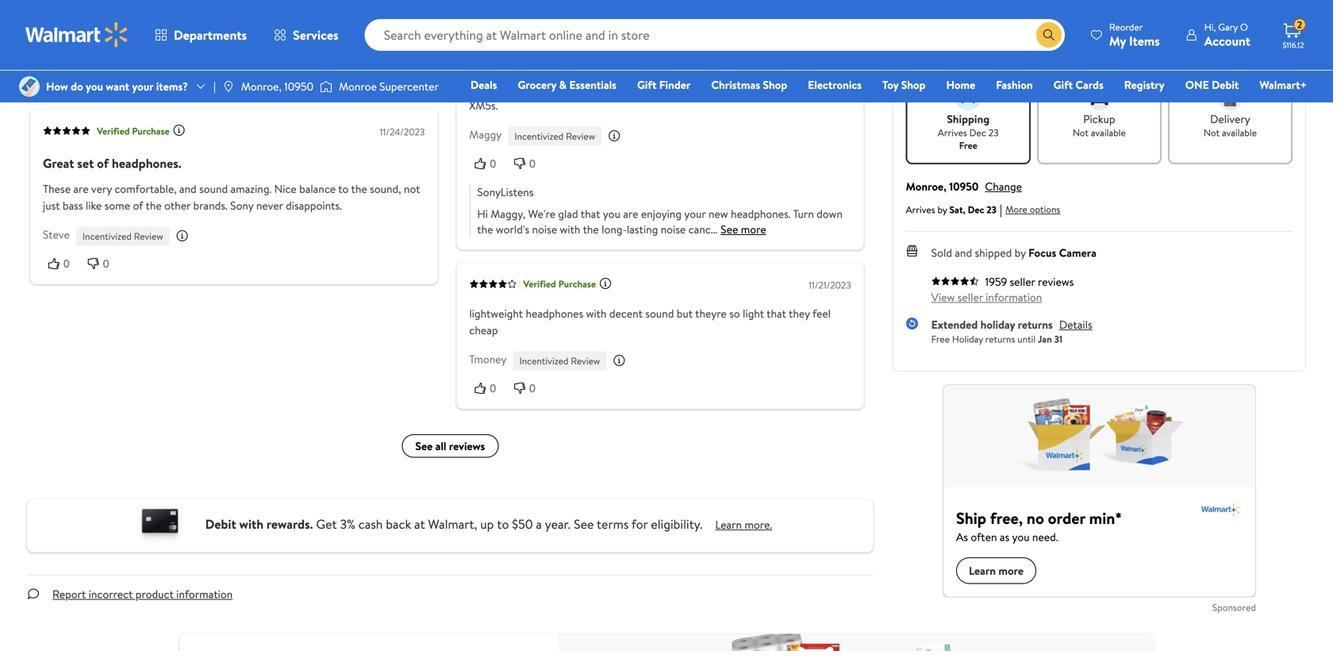 Task type: vqa. For each thing, say whether or not it's contained in the screenshot.
theyre
yes



Task type: describe. For each thing, give the bounding box(es) containing it.
0 horizontal spatial debit
[[205, 515, 236, 533]]

dec inside 'shipping arrives dec 23 free'
[[970, 126, 987, 139]]

lightweight headphones with decent sound but theyre so light that they feel cheap
[[470, 306, 831, 338]]

monroe, 10950 change
[[907, 179, 1023, 194]]

 image for how do you want your items?
[[19, 76, 40, 97]]

information inside button
[[176, 586, 233, 602]]

incentivized for tmoney
[[520, 354, 569, 368]]

fashion link
[[989, 76, 1041, 93]]

so inside lightweight headphones with decent sound but theyre so light that they feel cheap
[[730, 306, 741, 321]]

10950 for monroe, 10950
[[284, 79, 314, 94]]

2 horizontal spatial so
[[832, 31, 843, 47]]

pickup
[[1084, 111, 1116, 127]]

at
[[415, 515, 425, 533]]

many
[[634, 48, 660, 63]]

gift finder
[[638, 77, 691, 93]]

you inside i upgraded to the 720s because the 520s were a bit uncomfortable and i am so glad i made the switch! you get so many more features for just $50-80 more. these are my first pair of headphones with active noise canceling and i will never go back. these are an excellent budget-friendly alternative to the xm4 or xm5s.
[[582, 48, 599, 63]]

steve
[[43, 227, 70, 242]]

one
[[1186, 77, 1210, 93]]

learn
[[716, 517, 742, 532]]

i upgraded to the 720s because the 520s were a bit uncomfortable and i am so glad i made the switch! you get so many more features for just $50-80 more. these are my first pair of headphones with active noise canceling and i will never go back. these are an excellent budget-friendly alternative to the xm4 or xm5s.
[[470, 31, 848, 113]]

registry link
[[1118, 76, 1173, 93]]

how for how do you want your items?
[[46, 79, 68, 94]]

view seller information
[[932, 289, 1043, 305]]

canc...
[[689, 222, 718, 237]]

0 vertical spatial these
[[470, 64, 497, 80]]

first
[[535, 64, 554, 80]]

sony
[[230, 198, 254, 213]]

a inside i upgraded to the 720s because the 520s were a bit uncomfortable and i am so glad i made the switch! you get so many more features for just $50-80 more. these are my first pair of headphones with active noise canceling and i will never go back. these are an excellent budget-friendly alternative to the xm4 or xm5s.
[[692, 31, 698, 47]]

monroe
[[339, 79, 377, 94]]

1 horizontal spatial see
[[574, 515, 594, 533]]

extended holiday returns details free holiday returns until jan 31
[[932, 317, 1093, 346]]

80
[[792, 48, 805, 63]]

the left the long-
[[583, 222, 599, 237]]

1 vertical spatial so
[[621, 48, 632, 63]]

of inside these are very comfortable, and sound amazing. nice balance to the sound, not just bass like some of the other brands. sony never disappoints.
[[133, 198, 143, 213]]

520s
[[640, 31, 663, 47]]

by inside arrives by sat, dec 23 | more options
[[938, 203, 948, 216]]

electronics link
[[801, 76, 869, 93]]

cheap
[[470, 322, 498, 338]]

incentivized for jeepgirl1106
[[112, 42, 161, 55]]

enjoying
[[641, 206, 682, 222]]

save
[[934, 17, 953, 30]]

sponsored
[[1213, 601, 1257, 614]]

shop for toy shop
[[902, 77, 926, 93]]

amazing.
[[231, 181, 272, 197]]

see for see more
[[721, 222, 739, 237]]

supercenter
[[380, 79, 439, 94]]

available for delivery
[[1223, 126, 1258, 139]]

xm5s.
[[470, 98, 498, 113]]

purchase for steve
[[132, 124, 170, 138]]

walmart,
[[428, 515, 478, 533]]

uncomfortable
[[716, 31, 787, 47]]

Search search field
[[365, 19, 1065, 51]]

nice
[[274, 181, 297, 197]]

departments
[[174, 26, 247, 44]]

gary
[[1219, 20, 1239, 34]]

toy shop
[[883, 77, 926, 93]]

not for delivery
[[1204, 126, 1220, 139]]

1 horizontal spatial your
[[555, 4, 580, 22]]

you'll
[[938, 48, 971, 67]]

0 horizontal spatial returns
[[986, 332, 1016, 346]]

more inside i upgraded to the 720s because the 520s were a bit uncomfortable and i am so glad i made the switch! you get so many more features for just $50-80 more. these are my first pair of headphones with active noise canceling and i will never go back. these are an excellent budget-friendly alternative to the xm4 or xm5s.
[[663, 48, 688, 63]]

new
[[709, 206, 729, 222]]

see all reviews link
[[402, 434, 499, 458]]

hi, gary o account
[[1205, 20, 1251, 50]]

sold
[[932, 245, 953, 260]]

the left 520s
[[622, 31, 638, 47]]

gift finder link
[[630, 76, 698, 93]]

registry
[[1125, 77, 1165, 93]]

1 horizontal spatial returns
[[1018, 317, 1054, 332]]

extra
[[967, 17, 989, 30]]

arrives inside arrives by sat, dec 23 | more options
[[907, 203, 936, 216]]

jan
[[1039, 332, 1053, 346]]

free for shipping
[[960, 138, 978, 152]]

gift for gift cards
[[1054, 77, 1074, 93]]

want
[[106, 79, 129, 94]]

with left rewards.
[[239, 515, 264, 533]]

comfortable,
[[115, 181, 177, 197]]

cash
[[359, 515, 383, 533]]

23 inside arrives by sat, dec 23 | more options
[[987, 203, 997, 216]]

great for great set of headphones.
[[43, 155, 74, 172]]

walmart image
[[25, 22, 129, 48]]

grocery
[[518, 77, 557, 93]]

item:
[[1025, 48, 1057, 67]]

2 horizontal spatial these
[[541, 81, 569, 97]]

shop for christmas shop
[[763, 77, 788, 93]]

items
[[1130, 32, 1161, 50]]

purchase for tmoney
[[559, 277, 596, 291]]

bit
[[700, 31, 713, 47]]

$50
[[512, 515, 533, 533]]

incentivized review for maggy
[[515, 130, 596, 143]]

1 horizontal spatial information
[[986, 289, 1043, 305]]

cards
[[1076, 77, 1104, 93]]

with inside sonylistens hi maggy, we're glad that you are enjoying your new headphones. turn down the world's noise with the long-lasting noise canc...
[[560, 222, 581, 237]]

pickup not available
[[1073, 111, 1127, 139]]

headphones inside i upgraded to the 720s because the 520s were a bit uncomfortable and i am so glad i made the switch! you get so many more features for just $50-80 more. these are my first pair of headphones with active noise canceling and i will never go back. these are an excellent budget-friendly alternative to the xm4 or xm5s.
[[591, 64, 648, 80]]

hi
[[477, 206, 488, 222]]

verified purchase for steve
[[97, 124, 170, 138]]

verified purchase information image for steve
[[173, 124, 186, 137]]

1 vertical spatial a
[[536, 515, 542, 533]]

0 vertical spatial for
[[536, 4, 552, 22]]

friendly
[[688, 81, 724, 97]]

the left "world's"
[[477, 222, 494, 237]]

more options button
[[1006, 202, 1061, 216]]

brands.
[[193, 198, 228, 213]]

intent image for shipping image
[[956, 85, 982, 110]]

save an extra $28.00
[[934, 17, 1020, 30]]

just inside i upgraded to the 720s because the 520s were a bit uncomfortable and i am so glad i made the switch! you get so many more features for just $50-80 more. these are my first pair of headphones with active noise canceling and i will never go back. these are an excellent budget-friendly alternative to the xm4 or xm5s.
[[749, 48, 767, 63]]

report
[[52, 586, 86, 602]]

1 horizontal spatial for
[[632, 515, 648, 533]]

to right up on the bottom of page
[[497, 515, 509, 533]]

are up go at the left
[[500, 64, 515, 80]]

other
[[164, 198, 191, 213]]

review for jeepgirl1106
[[163, 42, 192, 55]]

0 vertical spatial an
[[955, 17, 965, 30]]

value
[[504, 4, 533, 22]]

your inside sonylistens hi maggy, we're glad that you are enjoying your new headphones. turn down the world's noise with the long-lasting noise canc...
[[685, 206, 706, 222]]

toy
[[883, 77, 899, 93]]

incentivized review for steve
[[82, 230, 163, 243]]

to up made
[[523, 31, 534, 47]]

with inside lightweight headphones with decent sound but theyre so light that they feel cheap
[[586, 306, 607, 321]]

sonylistens hi maggy, we're glad that you are enjoying your new headphones. turn down the world's noise with the long-lasting noise canc...
[[477, 184, 843, 237]]

view seller information link
[[932, 289, 1043, 305]]

i left the will
[[802, 64, 805, 80]]

intent image for pickup image
[[1087, 85, 1113, 110]]

search icon image
[[1043, 29, 1056, 41]]

my
[[518, 64, 532, 80]]

sound inside these are very comfortable, and sound amazing. nice balance to the sound, not just bass like some of the other brands. sony never disappoints.
[[199, 181, 228, 197]]

the up my
[[527, 48, 543, 63]]

incentivized review information image for maggy
[[608, 129, 621, 142]]

incentivized review information image for tmoney
[[613, 354, 626, 367]]

1959
[[986, 274, 1008, 289]]

1 horizontal spatial more
[[741, 222, 767, 237]]

review for tmoney
[[571, 354, 601, 368]]

1 horizontal spatial get
[[974, 48, 995, 67]]

verified for tmoney
[[524, 277, 556, 291]]

1 vertical spatial of
[[97, 155, 109, 172]]

xm4
[[813, 81, 835, 97]]

jeepgirl1106
[[43, 39, 99, 55]]

christmas shop link
[[705, 76, 795, 93]]

deals
[[471, 77, 497, 93]]

1959 seller reviews
[[986, 274, 1075, 289]]

delivery not available
[[1204, 111, 1258, 139]]

report incorrect product information
[[52, 586, 233, 602]]

reviews for see all reviews
[[449, 438, 485, 454]]

tmoney
[[470, 351, 507, 367]]

the down 'comfortable,'
[[146, 198, 162, 213]]

how for how you'll get this item:
[[907, 48, 935, 67]]

shipped
[[975, 245, 1013, 260]]

sold and shipped by focus camera
[[932, 245, 1097, 260]]

are inside these are very comfortable, and sound amazing. nice balance to the sound, not just bass like some of the other brands. sony never disappoints.
[[73, 181, 89, 197]]

one debit link
[[1179, 76, 1247, 93]]

incentivized review for tmoney
[[520, 354, 601, 368]]

&
[[559, 77, 567, 93]]

debit inside one debit link
[[1213, 77, 1240, 93]]

monroe, 10950
[[241, 79, 314, 94]]

 image for monroe supercenter
[[320, 79, 333, 94]]

get inside i upgraded to the 720s because the 520s were a bit uncomfortable and i am so glad i made the switch! you get so many more features for just $50-80 more. these are my first pair of headphones with active noise canceling and i will never go back. these are an excellent budget-friendly alternative to the xm4 or xm5s.
[[602, 48, 618, 63]]



Task type: locate. For each thing, give the bounding box(es) containing it.
gift cards link
[[1047, 76, 1111, 93]]

0 vertical spatial 23
[[989, 126, 999, 139]]

sonylistens
[[477, 184, 534, 200]]

verified purchase information image down items?
[[173, 124, 186, 137]]

see for see all reviews
[[416, 438, 433, 454]]

not down intent image for delivery
[[1204, 126, 1220, 139]]

the left 720s
[[536, 31, 552, 47]]

1 vertical spatial great
[[43, 155, 74, 172]]

see right "year."
[[574, 515, 594, 533]]

never
[[470, 81, 496, 97], [256, 198, 283, 213]]

0 horizontal spatial an
[[589, 81, 600, 97]]

headphones. up 'comfortable,'
[[112, 155, 182, 172]]

1 vertical spatial your
[[132, 79, 154, 94]]

how left do
[[46, 79, 68, 94]]

feel
[[813, 306, 831, 321]]

how up toy shop
[[907, 48, 935, 67]]

toy shop link
[[876, 76, 933, 93]]

0 horizontal spatial seller
[[958, 289, 984, 305]]

maggy,
[[491, 206, 526, 222]]

verified
[[97, 124, 130, 138], [524, 277, 556, 291]]

free left holiday
[[932, 332, 950, 346]]

see right canc... at the top of the page
[[721, 222, 739, 237]]

1 vertical spatial an
[[589, 81, 600, 97]]

0 vertical spatial arrives
[[938, 126, 968, 139]]

review down lightweight headphones with decent sound but theyre so light that they feel cheap
[[571, 354, 601, 368]]

an inside i upgraded to the 720s because the 520s were a bit uncomfortable and i am so glad i made the switch! you get so many more features for just $50-80 more. these are my first pair of headphones with active noise canceling and i will never go back. these are an excellent budget-friendly alternative to the xm4 or xm5s.
[[589, 81, 600, 97]]

verified purchase information image for tmoney
[[599, 277, 612, 290]]

headphones. inside sonylistens hi maggy, we're glad that you are enjoying your new headphones. turn down the world's noise with the long-lasting noise canc...
[[731, 206, 791, 222]]

incentivized review information image down excellent
[[608, 129, 621, 142]]

sound,
[[370, 181, 401, 197]]

1 horizontal spatial noise
[[661, 222, 686, 237]]

1 vertical spatial for
[[733, 48, 747, 63]]

that inside lightweight headphones with decent sound but theyre so light that they feel cheap
[[767, 306, 787, 321]]

budget-
[[649, 81, 688, 97]]

with inside i upgraded to the 720s because the 520s were a bit uncomfortable and i am so glad i made the switch! you get so many more features for just $50-80 more. these are my first pair of headphones with active noise canceling and i will never go back. these are an excellent budget-friendly alternative to the xm4 or xm5s.
[[651, 64, 672, 80]]

your
[[555, 4, 580, 22], [132, 79, 154, 94], [685, 206, 706, 222]]

1 vertical spatial verified purchase
[[524, 277, 596, 291]]

with right we're
[[560, 222, 581, 237]]

seller right 1959
[[1010, 274, 1036, 289]]

review left incentivized review information image
[[134, 230, 163, 243]]

2 horizontal spatial for
[[733, 48, 747, 63]]

1 vertical spatial verified purchase information image
[[599, 277, 612, 290]]

that inside sonylistens hi maggy, we're glad that you are enjoying your new headphones. turn down the world's noise with the long-lasting noise canc...
[[581, 206, 601, 222]]

of right "set"
[[97, 155, 109, 172]]

seller for view
[[958, 289, 984, 305]]

720s
[[555, 31, 578, 47]]

0 vertical spatial verified purchase
[[97, 124, 170, 138]]

0 horizontal spatial |
[[214, 79, 216, 94]]

incentivized review up items?
[[112, 42, 192, 55]]

0 horizontal spatial a
[[536, 515, 542, 533]]

with up budget-
[[651, 64, 672, 80]]

verified up great set of headphones. on the left top of the page
[[97, 124, 130, 138]]

down
[[817, 206, 843, 222]]

0 vertical spatial monroe,
[[241, 79, 282, 94]]

review for steve
[[134, 230, 163, 243]]

1 vertical spatial sound
[[646, 306, 674, 321]]

monroe, for monroe, 10950
[[241, 79, 282, 94]]

verified purchase for tmoney
[[524, 277, 596, 291]]

0 horizontal spatial  image
[[19, 76, 40, 97]]

glad inside i upgraded to the 720s because the 520s were a bit uncomfortable and i am so glad i made the switch! you get so many more features for just $50-80 more. these are my first pair of headphones with active noise canceling and i will never go back. these are an excellent budget-friendly alternative to the xm4 or xm5s.
[[470, 48, 490, 63]]

go
[[499, 81, 511, 97]]

reviews right all
[[449, 438, 485, 454]]

verified purchase up great set of headphones. on the left top of the page
[[97, 124, 170, 138]]

1 horizontal spatial never
[[470, 81, 496, 97]]

you down because
[[582, 48, 599, 63]]

are left 'enjoying'
[[624, 206, 639, 222]]

shop
[[763, 77, 788, 93], [902, 77, 926, 93]]

more. inside i upgraded to the 720s because the 520s were a bit uncomfortable and i am so glad i made the switch! you get so many more features for just $50-80 more. these are my first pair of headphones with active noise canceling and i will never go back. these are an excellent budget-friendly alternative to the xm4 or xm5s.
[[807, 48, 835, 63]]

1 vertical spatial that
[[767, 306, 787, 321]]

1 horizontal spatial  image
[[320, 79, 333, 94]]

information right product
[[176, 586, 233, 602]]

arrives left "sat,"
[[907, 203, 936, 216]]

2 vertical spatial your
[[685, 206, 706, 222]]

23 inside 'shipping arrives dec 23 free'
[[989, 126, 999, 139]]

you left lasting
[[603, 206, 621, 222]]

i left upgraded
[[470, 31, 473, 47]]

1 horizontal spatial how
[[907, 48, 935, 67]]

 image
[[222, 80, 235, 93]]

one debit
[[1186, 77, 1240, 93]]

returns left 31
[[1018, 317, 1054, 332]]

sound inside lightweight headphones with decent sound but theyre so light that they feel cheap
[[646, 306, 674, 321]]

these are very comfortable, and sound amazing. nice balance to the sound, not just bass like some of the other brands. sony never disappoints.
[[43, 181, 420, 213]]

delivery
[[1211, 111, 1251, 127]]

noise inside i upgraded to the 720s because the 520s were a bit uncomfortable and i am so glad i made the switch! you get so many more features for just $50-80 more. these are my first pair of headphones with active noise canceling and i will never go back. these are an excellent budget-friendly alternative to the xm4 or xm5s.
[[706, 64, 731, 80]]

decent
[[610, 306, 643, 321]]

1 horizontal spatial free
[[960, 138, 978, 152]]

arrives
[[938, 126, 968, 139], [907, 203, 936, 216]]

not inside delivery not available
[[1204, 126, 1220, 139]]

items?
[[156, 79, 188, 94]]

one debit card image
[[128, 505, 193, 546]]

2 not from the left
[[1204, 126, 1220, 139]]

just up canceling
[[749, 48, 767, 63]]

0 horizontal spatial you
[[86, 79, 103, 94]]

11/24/2023
[[380, 125, 425, 139]]

are right the &
[[571, 81, 587, 97]]

money!
[[583, 4, 624, 22]]

and up 80
[[790, 31, 807, 47]]

they
[[789, 306, 811, 321]]

0 horizontal spatial reviews
[[449, 438, 485, 454]]

see left all
[[416, 438, 433, 454]]

get
[[316, 515, 337, 533]]

upgraded
[[475, 31, 521, 47]]

0 vertical spatial headphones
[[591, 64, 648, 80]]

gift inside gift cards link
[[1054, 77, 1074, 93]]

arrives inside 'shipping arrives dec 23 free'
[[938, 126, 968, 139]]

1 horizontal spatial 10950
[[950, 179, 979, 194]]

0 vertical spatial incentivized review information image
[[608, 129, 621, 142]]

0 vertical spatial a
[[692, 31, 698, 47]]

reorder
[[1110, 20, 1144, 34]]

of inside i upgraded to the 720s because the 520s were a bit uncomfortable and i am so glad i made the switch! you get so many more features for just $50-80 more. these are my first pair of headphones with active noise canceling and i will never go back. these are an excellent budget-friendly alternative to the xm4 or xm5s.
[[578, 64, 588, 80]]

your left the new
[[685, 206, 706, 222]]

| left more
[[1000, 201, 1003, 218]]

2 vertical spatial you
[[603, 206, 621, 222]]

reviews down focus
[[1039, 274, 1075, 289]]

and inside these are very comfortable, and sound amazing. nice balance to the sound, not just bass like some of the other brands. sony never disappoints.
[[179, 181, 197, 197]]

23
[[989, 126, 999, 139], [987, 203, 997, 216]]

0 vertical spatial information
[[986, 289, 1043, 305]]

canceling
[[733, 64, 779, 80]]

0 horizontal spatial your
[[132, 79, 154, 94]]

more. inside one debit card  debit with rewards. get 3% cash back at walmart, up to $50 a year. see terms for eligibility. learn more. element
[[745, 517, 773, 532]]

incentivized review right "tmoney"
[[520, 354, 601, 368]]

with
[[651, 64, 672, 80], [560, 222, 581, 237], [586, 306, 607, 321], [239, 515, 264, 533]]

0 horizontal spatial more
[[663, 48, 688, 63]]

available down intent image for delivery
[[1223, 126, 1258, 139]]

2 vertical spatial see
[[574, 515, 594, 533]]

christmas shop
[[712, 77, 788, 93]]

not for pickup
[[1073, 126, 1089, 139]]

0 horizontal spatial by
[[938, 203, 948, 216]]

camera
[[1060, 245, 1097, 260]]

0 horizontal spatial get
[[602, 48, 618, 63]]

grocery & essentials link
[[511, 76, 624, 93]]

incentivized right "tmoney"
[[520, 354, 569, 368]]

arrives down the 'intent image for shipping'
[[938, 126, 968, 139]]

0 horizontal spatial that
[[581, 206, 601, 222]]

1 horizontal spatial so
[[730, 306, 741, 321]]

1 horizontal spatial a
[[692, 31, 698, 47]]

0 horizontal spatial arrives
[[907, 203, 936, 216]]

the down the will
[[794, 81, 810, 97]]

headphones up excellent
[[591, 64, 648, 80]]

so right am
[[832, 31, 843, 47]]

returns left until
[[986, 332, 1016, 346]]

available down intent image for pickup
[[1092, 126, 1127, 139]]

1 horizontal spatial monroe,
[[907, 179, 947, 194]]

2 gift from the left
[[1054, 77, 1074, 93]]

just left bass
[[43, 198, 60, 213]]

a right $50
[[536, 515, 542, 533]]

1 vertical spatial more
[[741, 222, 767, 237]]

turn
[[794, 206, 814, 222]]

0 horizontal spatial of
[[97, 155, 109, 172]]

verified for steve
[[97, 124, 130, 138]]

lasting
[[627, 222, 658, 237]]

details
[[1060, 317, 1093, 332]]

1 horizontal spatial shop
[[902, 77, 926, 93]]

 image left monroe
[[320, 79, 333, 94]]

monroe supercenter
[[339, 79, 439, 94]]

so left the light at the top
[[730, 306, 741, 321]]

an right save
[[955, 17, 965, 30]]

dec inside arrives by sat, dec 23 | more options
[[968, 203, 985, 216]]

0 horizontal spatial not
[[1073, 126, 1089, 139]]

get down because
[[602, 48, 618, 63]]

long-
[[602, 222, 627, 237]]

incentivized review for jeepgirl1106
[[112, 42, 192, 55]]

review
[[163, 42, 192, 55], [566, 130, 596, 143], [134, 230, 163, 243], [571, 354, 601, 368]]

just inside these are very comfortable, and sound amazing. nice balance to the sound, not just bass like some of the other brands. sony never disappoints.
[[43, 198, 60, 213]]

year.
[[545, 515, 571, 533]]

to right alternative
[[781, 81, 791, 97]]

the left sound,
[[351, 181, 367, 197]]

0 horizontal spatial available
[[1092, 126, 1127, 139]]

more down were
[[663, 48, 688, 63]]

seller down 4.267 stars out of 5, based on 1959 seller reviews element
[[958, 289, 984, 305]]

that
[[581, 206, 601, 222], [767, 306, 787, 321]]

1 vertical spatial headphones.
[[731, 206, 791, 222]]

10950 for monroe, 10950 change
[[950, 179, 979, 194]]

see more button
[[721, 222, 767, 237]]

these inside these are very comfortable, and sound amazing. nice balance to the sound, not just bass like some of the other brands. sony never disappoints.
[[43, 181, 71, 197]]

balance
[[299, 181, 336, 197]]

 image
[[19, 76, 40, 97], [320, 79, 333, 94]]

and up other
[[179, 181, 197, 197]]

these up xm5s.
[[470, 64, 497, 80]]

1 vertical spatial incentivized review information image
[[613, 354, 626, 367]]

headphones inside lightweight headphones with decent sound but theyre so light that they feel cheap
[[526, 306, 584, 321]]

this
[[999, 48, 1022, 67]]

0 horizontal spatial purchase
[[132, 124, 170, 138]]

headphones. right the new
[[731, 206, 791, 222]]

1 vertical spatial verified
[[524, 277, 556, 291]]

intent image for delivery image
[[1218, 85, 1244, 110]]

0 vertical spatial verified
[[97, 124, 130, 138]]

to right balance
[[338, 181, 349, 197]]

31
[[1055, 332, 1063, 346]]

set
[[77, 155, 94, 172]]

free
[[960, 138, 978, 152], [932, 332, 950, 346]]

1 horizontal spatial great
[[470, 4, 501, 22]]

details button
[[1060, 317, 1093, 332]]

home link
[[940, 76, 983, 93]]

0 vertical spatial by
[[938, 203, 948, 216]]

reviews for 1959 seller reviews
[[1039, 274, 1075, 289]]

focus
[[1029, 245, 1057, 260]]

never inside these are very comfortable, and sound amazing. nice balance to the sound, not just bass like some of the other brands. sony never disappoints.
[[256, 198, 283, 213]]

noise
[[706, 64, 731, 80], [532, 222, 558, 237], [661, 222, 686, 237]]

available inside pickup not available
[[1092, 126, 1127, 139]]

of right pair
[[578, 64, 588, 80]]

more information on savings image
[[1271, 17, 1284, 30]]

never inside i upgraded to the 720s because the 520s were a bit uncomfortable and i am so glad i made the switch! you get so many more features for just $50-80 more. these are my first pair of headphones with active noise canceling and i will never go back. these are an excellent budget-friendly alternative to the xm4 or xm5s.
[[470, 81, 496, 97]]

1 horizontal spatial of
[[133, 198, 143, 213]]

more right the new
[[741, 222, 767, 237]]

dec right "sat,"
[[968, 203, 985, 216]]

departments button
[[141, 16, 261, 54]]

you inside sonylistens hi maggy, we're glad that you are enjoying your new headphones. turn down the world's noise with the long-lasting noise canc...
[[603, 206, 621, 222]]

reviews
[[1039, 274, 1075, 289], [449, 438, 485, 454]]

1 horizontal spatial seller
[[1010, 274, 1036, 289]]

verified purchase information image
[[173, 124, 186, 137], [599, 277, 612, 290]]

0 vertical spatial great
[[470, 4, 501, 22]]

0 vertical spatial |
[[214, 79, 216, 94]]

headphones
[[591, 64, 648, 80], [526, 306, 584, 321]]

10950 down services 'popup button'
[[284, 79, 314, 94]]

not
[[1073, 126, 1089, 139], [1204, 126, 1220, 139]]

gift inside gift finder link
[[638, 77, 657, 93]]

0 horizontal spatial see
[[416, 438, 433, 454]]

shop right toy
[[902, 77, 926, 93]]

save an extra $28.00 element
[[910, 15, 1020, 31]]

or
[[838, 81, 848, 97]]

review down essentials
[[566, 130, 596, 143]]

0 vertical spatial verified purchase information image
[[173, 124, 186, 137]]

and down 80
[[782, 64, 799, 80]]

1 horizontal spatial debit
[[1213, 77, 1240, 93]]

verified purchase
[[97, 124, 170, 138], [524, 277, 596, 291]]

0 vertical spatial more.
[[807, 48, 835, 63]]

never up xm5s.
[[470, 81, 496, 97]]

1 available from the left
[[1092, 126, 1127, 139]]

1 vertical spatial you
[[86, 79, 103, 94]]

1 horizontal spatial not
[[1204, 126, 1220, 139]]

2 available from the left
[[1223, 126, 1258, 139]]

more. right learn
[[745, 517, 773, 532]]

review up items?
[[163, 42, 192, 55]]

my
[[1110, 32, 1127, 50]]

incentivized for steve
[[82, 230, 132, 243]]

you
[[582, 48, 599, 63], [86, 79, 103, 94], [603, 206, 621, 222]]

for inside i upgraded to the 720s because the 520s were a bit uncomfortable and i am so glad i made the switch! you get so many more features for just $50-80 more. these are my first pair of headphones with active noise canceling and i will never go back. these are an excellent budget-friendly alternative to the xm4 or xm5s.
[[733, 48, 747, 63]]

incentivized for maggy
[[515, 130, 564, 143]]

1 horizontal spatial headphones.
[[731, 206, 791, 222]]

0 button
[[43, 68, 82, 84], [82, 68, 122, 84], [470, 155, 509, 172], [509, 155, 549, 172], [43, 255, 82, 272], [82, 255, 122, 272], [470, 380, 509, 396], [509, 380, 549, 396]]

your right want
[[132, 79, 154, 94]]

holiday
[[981, 317, 1016, 332]]

purchase
[[132, 124, 170, 138], [559, 277, 596, 291]]

available for pickup
[[1092, 126, 1127, 139]]

incentivized down back.
[[515, 130, 564, 143]]

1 horizontal spatial that
[[767, 306, 787, 321]]

walmart+
[[1260, 77, 1308, 93]]

noise left canc... at the top of the page
[[661, 222, 686, 237]]

that left they
[[767, 306, 787, 321]]

incentivized up want
[[112, 42, 161, 55]]

do
[[71, 79, 83, 94]]

1 vertical spatial how
[[46, 79, 68, 94]]

switch!
[[545, 48, 579, 63]]

gift cards
[[1054, 77, 1104, 93]]

for right terms at the bottom of the page
[[632, 515, 648, 533]]

1 vertical spatial by
[[1015, 245, 1026, 260]]

Save an extra $28.00 checkbox
[[910, 16, 924, 31]]

for down uncomfortable
[[733, 48, 747, 63]]

disappoints.
[[286, 198, 342, 213]]

2 shop from the left
[[902, 77, 926, 93]]

2 vertical spatial of
[[133, 198, 143, 213]]

0 horizontal spatial verified purchase
[[97, 124, 170, 138]]

0 vertical spatial headphones.
[[112, 155, 182, 172]]

3%
[[340, 515, 356, 533]]

headphones.
[[112, 155, 182, 172], [731, 206, 791, 222]]

monroe, for monroe, 10950 change
[[907, 179, 947, 194]]

23 down fashion link
[[989, 126, 999, 139]]

holiday
[[953, 332, 984, 346]]

gift for gift finder
[[638, 77, 657, 93]]

i down upgraded
[[492, 48, 495, 63]]

1 vertical spatial these
[[541, 81, 569, 97]]

1 horizontal spatial glad
[[559, 206, 579, 222]]

1 horizontal spatial gift
[[1054, 77, 1074, 93]]

1 gift from the left
[[638, 77, 657, 93]]

0 horizontal spatial headphones.
[[112, 155, 182, 172]]

seller for 1959
[[1010, 274, 1036, 289]]

$50-
[[769, 48, 792, 63]]

to inside these are very comfortable, and sound amazing. nice balance to the sound, not just bass like some of the other brands. sony never disappoints.
[[338, 181, 349, 197]]

of down 'comfortable,'
[[133, 198, 143, 213]]

information up holiday
[[986, 289, 1043, 305]]

that left the long-
[[581, 206, 601, 222]]

4.267 stars out of 5, based on 1959 seller reviews element
[[932, 276, 980, 286]]

finder
[[660, 77, 691, 93]]

incentivized review information image
[[608, 129, 621, 142], [613, 354, 626, 367]]

great up upgraded
[[470, 4, 501, 22]]

1 horizontal spatial by
[[1015, 245, 1026, 260]]

1 horizontal spatial these
[[470, 64, 497, 80]]

great for great value for your money!
[[470, 4, 501, 22]]

1 vertical spatial 23
[[987, 203, 997, 216]]

2 horizontal spatial noise
[[706, 64, 731, 80]]

are inside sonylistens hi maggy, we're glad that you are enjoying your new headphones. turn down the world's noise with the long-lasting noise canc...
[[624, 206, 639, 222]]

free down shipping
[[960, 138, 978, 152]]

get left this
[[974, 48, 995, 67]]

10950 up "sat,"
[[950, 179, 979, 194]]

1 horizontal spatial more.
[[807, 48, 835, 63]]

free inside 'shipping arrives dec 23 free'
[[960, 138, 978, 152]]

0 horizontal spatial just
[[43, 198, 60, 213]]

great left "set"
[[43, 155, 74, 172]]

1 vertical spatial arrives
[[907, 203, 936, 216]]

1 vertical spatial reviews
[[449, 438, 485, 454]]

by left focus
[[1015, 245, 1026, 260]]

available inside delivery not available
[[1223, 126, 1258, 139]]

0 horizontal spatial these
[[43, 181, 71, 197]]

walmart+ link
[[1253, 76, 1315, 93]]

1 vertical spatial |
[[1000, 201, 1003, 218]]

and right sold
[[955, 245, 973, 260]]

1 horizontal spatial purchase
[[559, 277, 596, 291]]

free inside extended holiday returns details free holiday returns until jan 31
[[932, 332, 950, 346]]

| right items?
[[214, 79, 216, 94]]

alternative
[[727, 81, 778, 97]]

were
[[666, 31, 690, 47]]

a left bit
[[692, 31, 698, 47]]

incentivized review information image
[[176, 229, 189, 242]]

0 vertical spatial your
[[555, 4, 580, 22]]

1 vertical spatial free
[[932, 332, 950, 346]]

so left many
[[621, 48, 632, 63]]

1 vertical spatial never
[[256, 198, 283, 213]]

free for extended
[[932, 332, 950, 346]]

arrives by sat, dec 23 | more options
[[907, 201, 1061, 218]]

review for maggy
[[566, 130, 596, 143]]

Walmart Site-Wide search field
[[365, 19, 1065, 51]]

one debit card  debit with rewards. get 3% cash back at walmart, up to $50 a year. see terms for eligibility. learn more. element
[[716, 516, 773, 533]]

never down the nice
[[256, 198, 283, 213]]

0 horizontal spatial noise
[[532, 222, 558, 237]]

to
[[523, 31, 534, 47], [781, 81, 791, 97], [338, 181, 349, 197], [497, 515, 509, 533]]

see inside see all reviews link
[[416, 438, 433, 454]]

glad inside sonylistens hi maggy, we're glad that you are enjoying your new headphones. turn down the world's noise with the long-lasting noise canc...
[[559, 206, 579, 222]]

0 horizontal spatial verified purchase information image
[[173, 124, 186, 137]]

essentials
[[570, 77, 617, 93]]

11/21/2023
[[809, 278, 852, 292]]

i left am
[[810, 31, 813, 47]]

debit right one
[[1213, 77, 1240, 93]]

1 shop from the left
[[763, 77, 788, 93]]

0 horizontal spatial free
[[932, 332, 950, 346]]

incentivized review down some
[[82, 230, 163, 243]]

1 horizontal spatial |
[[1000, 201, 1003, 218]]

1 not from the left
[[1073, 126, 1089, 139]]

not inside pickup not available
[[1073, 126, 1089, 139]]

0 vertical spatial you
[[582, 48, 599, 63]]



